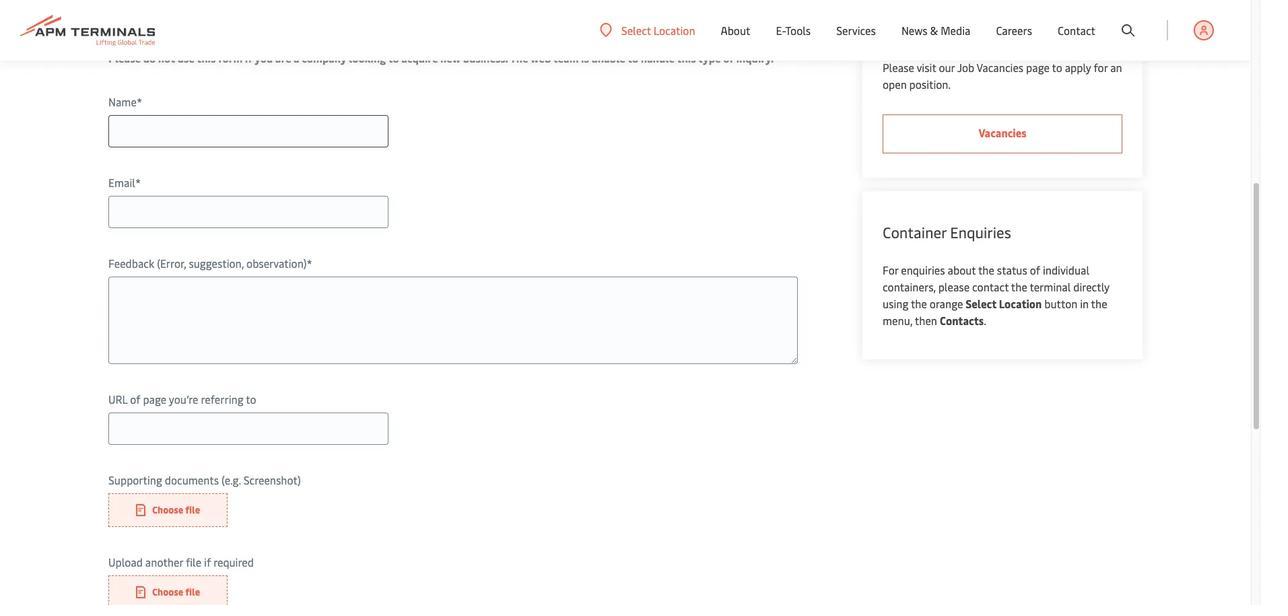 Task type: vqa. For each thing, say whether or not it's contained in the screenshot.
advised
no



Task type: describe. For each thing, give the bounding box(es) containing it.
using
[[883, 296, 909, 311]]

the
[[510, 51, 529, 65]]

the left the content
[[614, 0, 630, 5]]

contact
[[973, 280, 1009, 294]]

the up where
[[195, 0, 211, 5]]

documents
[[165, 473, 219, 488]]

1 or from the left
[[560, 0, 570, 5]]

screenshot)
[[244, 473, 301, 488]]

enquiries
[[902, 263, 946, 278]]

please do not use this form if you are a company looking to acquire new business. the web team is unable to handle this type of inquiry.
[[108, 51, 774, 65]]

for enquiries about the status of individual containers, please contact the terminal directly using the orange
[[883, 263, 1110, 311]]

url
[[108, 392, 127, 407]]

job
[[958, 60, 975, 75]]

0 vertical spatial of
[[724, 51, 734, 65]]

vacancies link
[[883, 115, 1123, 154]]

enquiries
[[951, 222, 1012, 243]]

in
[[1081, 296, 1089, 311]]

vacancies inside cvs received via this form will not be considered. please visit our job vacancies page to apply for an open position.
[[977, 60, 1024, 75]]

Name text field
[[108, 115, 389, 148]]

media
[[941, 23, 971, 38]]

orange
[[930, 296, 964, 311]]

2 file from the top
[[186, 555, 202, 570]]

we'll
[[449, 0, 473, 5]]

with
[[303, 0, 324, 5]]

visit
[[917, 60, 937, 75]]

observation)
[[247, 256, 307, 271]]

0 horizontal spatial do
[[143, 51, 156, 65]]

you're
[[169, 392, 198, 407]]

you
[[255, 51, 273, 65]]

the up the then
[[911, 296, 928, 311]]

1 vertical spatial vacancies
[[979, 125, 1027, 140]]

2 choose from the top
[[152, 586, 183, 599]]

(e.g.
[[222, 473, 241, 488]]

thanks for taking the time to provide us with feedback on our website. we'll do our best to fix or improve the content as soon as possible, or provide assistance where required.
[[108, 0, 780, 22]]

individual
[[1044, 263, 1090, 278]]

0 horizontal spatial please
[[108, 51, 141, 65]]

for
[[883, 263, 899, 278]]

about
[[948, 263, 976, 278]]

select location button
[[600, 23, 696, 37]]

us
[[289, 0, 300, 5]]

to up required.
[[238, 0, 248, 5]]

referring
[[201, 392, 244, 407]]

contacts .
[[940, 313, 987, 328]]

news
[[902, 23, 928, 38]]

directly
[[1074, 280, 1110, 294]]

contact
[[1058, 23, 1096, 38]]

our for please
[[939, 60, 955, 75]]

unable
[[592, 51, 626, 65]]

2 as from the left
[[712, 0, 723, 5]]

email
[[108, 175, 135, 190]]

1 horizontal spatial this
[[677, 51, 696, 65]]

services
[[837, 23, 876, 38]]

feedback
[[108, 256, 154, 271]]

for inside thanks for taking the time to provide us with feedback on our website. we'll do our best to fix or improve the content as soon as possible, or provide assistance where required.
[[146, 0, 160, 5]]

2 choose file button from the top
[[108, 576, 228, 606]]

(error,
[[157, 256, 186, 271]]

company
[[302, 51, 347, 65]]

feedback
[[327, 0, 371, 5]]

0 horizontal spatial this
[[197, 51, 216, 65]]

page inside cvs received via this form will not be considered. please visit our job vacancies page to apply for an open position.
[[1027, 60, 1050, 75]]

please inside cvs received via this form will not be considered. please visit our job vacancies page to apply for an open position.
[[883, 60, 915, 75]]

new
[[441, 51, 461, 65]]

1 as from the left
[[673, 0, 683, 5]]

upload another file if required
[[108, 555, 254, 570]]

our for feedback
[[388, 0, 404, 5]]

0 vertical spatial if
[[245, 51, 253, 65]]

assistance
[[147, 7, 197, 22]]

another
[[145, 555, 183, 570]]

to right referring
[[246, 392, 256, 407]]

careers button
[[997, 0, 1033, 61]]

cvs
[[883, 43, 900, 58]]

tools
[[786, 23, 811, 38]]

1 horizontal spatial our
[[490, 0, 506, 5]]

1 vertical spatial location
[[1000, 296, 1042, 311]]

improve
[[572, 0, 612, 5]]

time
[[213, 0, 235, 5]]

content
[[633, 0, 670, 5]]

button in the menu, then
[[883, 296, 1108, 328]]

fix
[[545, 0, 557, 5]]

e-
[[776, 23, 786, 38]]

where
[[200, 7, 229, 22]]

URL of page you're referring to text field
[[108, 413, 389, 445]]

1 choose file button from the top
[[108, 494, 228, 528]]

of inside for enquiries about the status of individual containers, please contact the terminal directly using the orange
[[1031, 263, 1041, 278]]

are
[[275, 51, 291, 65]]

handle
[[641, 51, 675, 65]]

containers,
[[883, 280, 936, 294]]

an
[[1111, 60, 1123, 75]]

to right unable
[[628, 51, 639, 65]]

contacts
[[940, 313, 984, 328]]

Email text field
[[108, 196, 389, 228]]



Task type: locate. For each thing, give the bounding box(es) containing it.
team
[[553, 51, 579, 65]]

use
[[178, 51, 195, 65]]

acquire
[[402, 51, 438, 65]]

the inside button in the menu, then
[[1092, 296, 1108, 311]]

type
[[698, 51, 721, 65]]

2 choose file from the top
[[152, 586, 200, 599]]

select
[[622, 23, 651, 37], [966, 296, 997, 311]]

choose
[[152, 504, 183, 517], [152, 586, 183, 599]]

open
[[883, 77, 907, 92]]

1 horizontal spatial for
[[1094, 60, 1108, 75]]

1 horizontal spatial form
[[982, 43, 1006, 58]]

not left use
[[158, 51, 175, 65]]

services button
[[837, 0, 876, 61]]

container
[[883, 222, 947, 243]]

is
[[581, 51, 589, 65]]

our down via
[[939, 60, 955, 75]]

or right 'fix'
[[560, 0, 570, 5]]

do left use
[[143, 51, 156, 65]]

terminal
[[1030, 280, 1071, 294]]

do inside thanks for taking the time to provide us with feedback on our website. we'll do our best to fix or improve the content as soon as possible, or provide assistance where required.
[[475, 0, 488, 5]]

supporting documents (e.g. screenshot)
[[108, 473, 301, 488]]

received
[[903, 43, 943, 58]]

choose file button down documents on the bottom of page
[[108, 494, 228, 528]]

0 vertical spatial location
[[654, 23, 696, 37]]

choose file button down 'another'
[[108, 576, 228, 606]]

looking
[[349, 51, 386, 65]]

e-tools button
[[776, 0, 811, 61]]

0 vertical spatial select
[[622, 23, 651, 37]]

container enquiries
[[883, 222, 1012, 243]]

1 horizontal spatial select
[[966, 296, 997, 311]]

to down be
[[1053, 60, 1063, 75]]

careers
[[997, 23, 1033, 38]]

2 horizontal spatial of
[[1031, 263, 1041, 278]]

will
[[1009, 43, 1025, 58]]

of right url
[[130, 392, 140, 407]]

contact button
[[1058, 0, 1096, 61]]

file down documents on the bottom of page
[[185, 504, 200, 517]]

file
[[185, 504, 200, 517], [186, 555, 202, 570], [185, 586, 200, 599]]

the right in
[[1092, 296, 1108, 311]]

1 choose file from the top
[[152, 504, 200, 517]]

1 vertical spatial if
[[204, 555, 211, 570]]

2 horizontal spatial this
[[962, 43, 980, 58]]

not inside cvs received via this form will not be considered. please visit our job vacancies page to apply for an open position.
[[1028, 43, 1044, 58]]

form left will
[[982, 43, 1006, 58]]

provide
[[251, 0, 287, 5], [108, 7, 144, 22]]

our right on
[[388, 0, 404, 5]]

required
[[214, 555, 254, 570]]

do right we'll
[[475, 0, 488, 5]]

please up name
[[108, 51, 141, 65]]

apply
[[1066, 60, 1092, 75]]

or
[[560, 0, 570, 5], [770, 0, 780, 5]]

0 vertical spatial provide
[[251, 0, 287, 5]]

considered.
[[1061, 43, 1116, 58]]

form left you
[[218, 51, 243, 65]]

choose file down 'upload another file if required'
[[152, 586, 200, 599]]

to inside cvs received via this form will not be considered. please visit our job vacancies page to apply for an open position.
[[1053, 60, 1063, 75]]

2 or from the left
[[770, 0, 780, 5]]

.
[[984, 313, 987, 328]]

0 horizontal spatial not
[[158, 51, 175, 65]]

0 horizontal spatial provide
[[108, 7, 144, 22]]

1 vertical spatial choose
[[152, 586, 183, 599]]

0 horizontal spatial form
[[218, 51, 243, 65]]

1 vertical spatial select location
[[966, 296, 1042, 311]]

1 vertical spatial choose file button
[[108, 576, 228, 606]]

if left required
[[204, 555, 211, 570]]

possible,
[[725, 0, 767, 5]]

the up contact
[[979, 263, 995, 278]]

for
[[146, 0, 160, 5], [1094, 60, 1108, 75]]

1 horizontal spatial provide
[[251, 0, 287, 5]]

be
[[1047, 43, 1059, 58]]

file right 'another'
[[186, 555, 202, 570]]

1 vertical spatial provide
[[108, 7, 144, 22]]

select location down contact
[[966, 296, 1042, 311]]

name
[[108, 94, 137, 109]]

our inside cvs received via this form will not be considered. please visit our job vacancies page to apply for an open position.
[[939, 60, 955, 75]]

business.
[[463, 51, 508, 65]]

on
[[374, 0, 386, 5]]

0 horizontal spatial for
[[146, 0, 160, 5]]

to
[[238, 0, 248, 5], [532, 0, 542, 5], [388, 51, 399, 65], [628, 51, 639, 65], [1053, 60, 1063, 75], [246, 392, 256, 407]]

please
[[108, 51, 141, 65], [883, 60, 915, 75]]

page
[[1027, 60, 1050, 75], [143, 392, 167, 407]]

choose file button
[[108, 494, 228, 528], [108, 576, 228, 606]]

of up terminal
[[1031, 263, 1041, 278]]

2 vertical spatial file
[[185, 586, 200, 599]]

0 vertical spatial choose file
[[152, 504, 200, 517]]

0 horizontal spatial if
[[204, 555, 211, 570]]

to left the acquire in the left top of the page
[[388, 51, 399, 65]]

page left you're
[[143, 392, 167, 407]]

0 horizontal spatial page
[[143, 392, 167, 407]]

this inside cvs received via this form will not be considered. please visit our job vacancies page to apply for an open position.
[[962, 43, 980, 58]]

0 vertical spatial file
[[185, 504, 200, 517]]

provide down thanks
[[108, 7, 144, 22]]

about button
[[721, 0, 751, 61]]

1 choose from the top
[[152, 504, 183, 517]]

0 horizontal spatial our
[[388, 0, 404, 5]]

1 vertical spatial file
[[186, 555, 202, 570]]

to left 'fix'
[[532, 0, 542, 5]]

for inside cvs received via this form will not be considered. please visit our job vacancies page to apply for an open position.
[[1094, 60, 1108, 75]]

web
[[531, 51, 551, 65]]

if
[[245, 51, 253, 65], [204, 555, 211, 570]]

vacancies down cvs received via this form will not be considered. please visit our job vacancies page to apply for an open position.
[[979, 125, 1027, 140]]

of right type at the right
[[724, 51, 734, 65]]

inquiry.
[[737, 51, 774, 65]]

select up .
[[966, 296, 997, 311]]

about
[[721, 23, 751, 38]]

suggestion,
[[189, 256, 244, 271]]

1 horizontal spatial select location
[[966, 296, 1042, 311]]

cvs received via this form will not be considered. please visit our job vacancies page to apply for an open position.
[[883, 43, 1123, 92]]

1 horizontal spatial or
[[770, 0, 780, 5]]

for up assistance
[[146, 0, 160, 5]]

location down contact
[[1000, 296, 1042, 311]]

location up handle
[[654, 23, 696, 37]]

this right use
[[197, 51, 216, 65]]

1 horizontal spatial do
[[475, 0, 488, 5]]

not left be
[[1028, 43, 1044, 58]]

page down be
[[1027, 60, 1050, 75]]

our left best
[[490, 0, 506, 5]]

choose file down documents on the bottom of page
[[152, 504, 200, 517]]

0 vertical spatial choose file button
[[108, 494, 228, 528]]

1 horizontal spatial not
[[1028, 43, 1044, 58]]

best
[[509, 0, 530, 5]]

choose down 'another'
[[152, 586, 183, 599]]

button
[[1045, 296, 1078, 311]]

location
[[654, 23, 696, 37], [1000, 296, 1042, 311]]

1 horizontal spatial please
[[883, 60, 915, 75]]

0 horizontal spatial select
[[622, 23, 651, 37]]

select down the content
[[622, 23, 651, 37]]

form inside cvs received via this form will not be considered. please visit our job vacancies page to apply for an open position.
[[982, 43, 1006, 58]]

1 file from the top
[[185, 504, 200, 517]]

0 horizontal spatial select location
[[622, 23, 696, 37]]

supporting
[[108, 473, 162, 488]]

this up job
[[962, 43, 980, 58]]

1 vertical spatial do
[[143, 51, 156, 65]]

1 vertical spatial page
[[143, 392, 167, 407]]

1 horizontal spatial if
[[245, 51, 253, 65]]

0 horizontal spatial or
[[560, 0, 570, 5]]

select location
[[622, 23, 696, 37], [966, 296, 1042, 311]]

1 vertical spatial choose file
[[152, 586, 200, 599]]

feedback (error, suggestion, observation)
[[108, 256, 307, 271]]

0 vertical spatial for
[[146, 0, 160, 5]]

url of page you're referring to
[[108, 392, 256, 407]]

1 horizontal spatial page
[[1027, 60, 1050, 75]]

taking
[[162, 0, 192, 5]]

&
[[931, 23, 939, 38]]

1 vertical spatial select
[[966, 296, 997, 311]]

0 vertical spatial do
[[475, 0, 488, 5]]

1 vertical spatial of
[[1031, 263, 1041, 278]]

choose down documents on the bottom of page
[[152, 504, 183, 517]]

0 horizontal spatial as
[[673, 0, 683, 5]]

a
[[294, 51, 300, 65]]

this left type at the right
[[677, 51, 696, 65]]

0 horizontal spatial of
[[130, 392, 140, 407]]

then
[[915, 313, 938, 328]]

please up the open
[[883, 60, 915, 75]]

provide up required.
[[251, 0, 287, 5]]

0 horizontal spatial location
[[654, 23, 696, 37]]

0 vertical spatial select location
[[622, 23, 696, 37]]

0 vertical spatial page
[[1027, 60, 1050, 75]]

Feedback (Error, suggestion, observation) text field
[[108, 277, 798, 364]]

0 vertical spatial choose
[[152, 504, 183, 517]]

1 horizontal spatial of
[[724, 51, 734, 65]]

thanks
[[108, 0, 143, 5]]

soon
[[686, 0, 709, 5]]

upload
[[108, 555, 143, 570]]

as left soon
[[673, 0, 683, 5]]

via
[[946, 43, 959, 58]]

not
[[1028, 43, 1044, 58], [158, 51, 175, 65]]

required.
[[232, 7, 275, 22]]

1 horizontal spatial as
[[712, 0, 723, 5]]

status
[[998, 263, 1028, 278]]

as right soon
[[712, 0, 723, 5]]

select location up handle
[[622, 23, 696, 37]]

2 horizontal spatial our
[[939, 60, 955, 75]]

please
[[939, 280, 970, 294]]

this
[[962, 43, 980, 58], [197, 51, 216, 65], [677, 51, 696, 65]]

news & media button
[[902, 0, 971, 61]]

for left an
[[1094, 60, 1108, 75]]

0 vertical spatial vacancies
[[977, 60, 1024, 75]]

vacancies down will
[[977, 60, 1024, 75]]

if left you
[[245, 51, 253, 65]]

the
[[195, 0, 211, 5], [614, 0, 630, 5], [979, 263, 995, 278], [1012, 280, 1028, 294], [911, 296, 928, 311], [1092, 296, 1108, 311]]

menu,
[[883, 313, 913, 328]]

the down status
[[1012, 280, 1028, 294]]

1 horizontal spatial location
[[1000, 296, 1042, 311]]

1 vertical spatial for
[[1094, 60, 1108, 75]]

news & media
[[902, 23, 971, 38]]

or right possible,
[[770, 0, 780, 5]]

3 file from the top
[[185, 586, 200, 599]]

website.
[[407, 0, 446, 5]]

file down 'upload another file if required'
[[185, 586, 200, 599]]

2 vertical spatial of
[[130, 392, 140, 407]]



